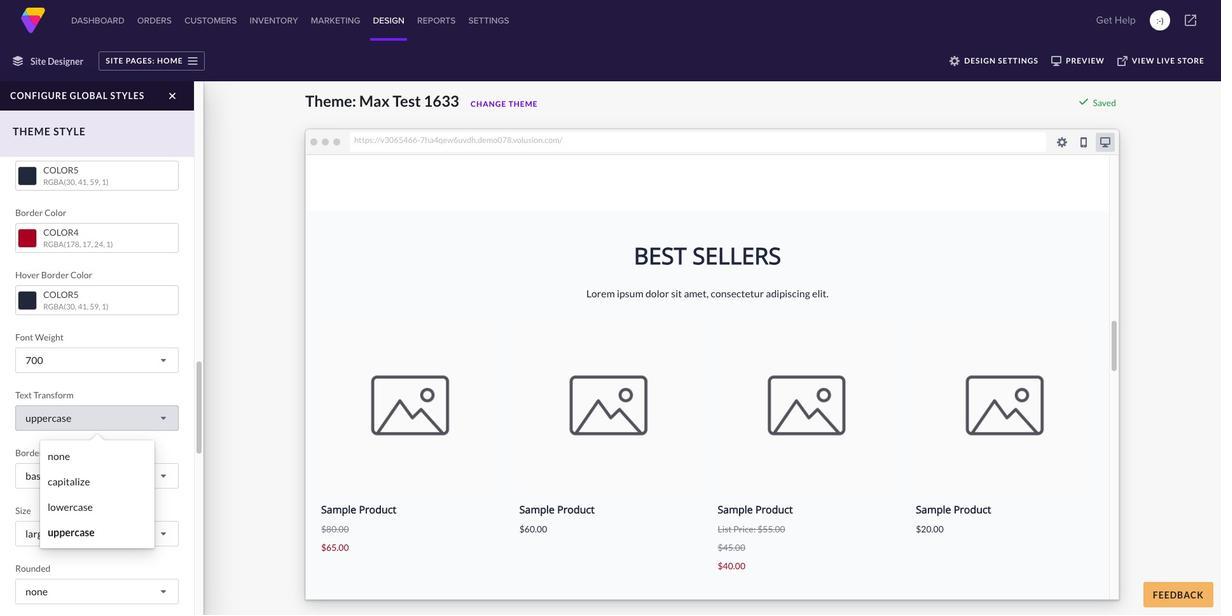 Task type: vqa. For each thing, say whether or not it's contained in the screenshot.
the ORDERS
yes



Task type: describe. For each thing, give the bounding box(es) containing it.
uppercase button
[[15, 406, 179, 431]]

text transform
[[15, 390, 74, 401]]

change
[[471, 99, 506, 109]]

rgba(30, for background
[[43, 177, 76, 187]]

theme:
[[305, 92, 356, 110]]

large button
[[15, 522, 179, 547]]

home
[[157, 56, 183, 66]]

rounded
[[15, 563, 50, 574]]

none for none "button"
[[25, 586, 48, 598]]

rgba(178, for border
[[43, 240, 81, 249]]

none button
[[15, 579, 179, 605]]

get
[[1096, 13, 1112, 27]]

customers
[[184, 14, 237, 27]]

live
[[1157, 56, 1175, 66]]

lowercase
[[48, 501, 93, 513]]

reports
[[417, 14, 456, 27]]

border for color
[[15, 207, 43, 218]]

site for site pages: home
[[106, 56, 124, 66]]

customers button
[[182, 0, 239, 41]]

lowercase link
[[43, 495, 151, 520]]

1 vertical spatial border
[[41, 270, 69, 280]]

design button
[[370, 0, 407, 41]]

designer
[[48, 56, 83, 66]]

style
[[53, 125, 86, 137]]

uppercase for "uppercase" button
[[25, 412, 71, 424]]

site pages: home button
[[99, 52, 205, 71]]

orders
[[137, 14, 172, 27]]

hover for hover border color
[[15, 270, 40, 280]]

theme: max test 1633
[[305, 92, 459, 110]]

17, for border color
[[82, 240, 93, 249]]

view live store
[[1132, 56, 1205, 66]]

https://v3065466-7ha4qew6uvdh.demo078.volusion.com/
[[354, 135, 563, 145]]

help
[[1115, 13, 1136, 27]]

pages:
[[126, 56, 155, 66]]

1) for border color
[[106, 240, 113, 249]]

41, for border
[[78, 302, 88, 312]]

color5 for background
[[43, 165, 79, 176]]

none for none link
[[48, 450, 70, 462]]

inventory button
[[247, 0, 301, 41]]

color4 rgba(178, 17, 24, 1) for border color
[[43, 227, 113, 249]]

24, for background color
[[94, 115, 105, 125]]

theme inside 'sidebar' element
[[13, 125, 51, 137]]

transform
[[33, 390, 74, 401]]

design
[[964, 56, 996, 66]]

hover border color
[[15, 270, 92, 280]]

color5 rgba(30, 41, 59, 1) for background
[[43, 165, 109, 187]]

1) for hover background color
[[102, 177, 109, 187]]

max
[[359, 92, 390, 110]]

marketing button
[[308, 0, 363, 41]]

get help
[[1096, 13, 1136, 27]]

reports button
[[415, 0, 458, 41]]

background color
[[15, 83, 86, 93]]

:-) link
[[1150, 10, 1170, 31]]

59, for hover border color
[[90, 302, 100, 312]]

hover for hover background color
[[15, 145, 40, 156]]

1633
[[424, 92, 459, 110]]

inventory
[[250, 14, 298, 27]]

design settings button
[[943, 52, 1045, 71]]

large
[[25, 528, 48, 540]]

sidebar element
[[0, 81, 204, 616]]

font weight
[[15, 332, 64, 343]]

settings button
[[466, 0, 512, 41]]

700 button
[[15, 348, 179, 373]]

1 vertical spatial background
[[41, 145, 88, 156]]

global
[[70, 90, 108, 101]]

preview
[[1066, 56, 1105, 66]]



Task type: locate. For each thing, give the bounding box(es) containing it.
0 vertical spatial hover
[[15, 145, 40, 156]]

1 vertical spatial color4 rgba(178, 17, 24, 1)
[[43, 227, 113, 249]]

59, down hover border color
[[90, 302, 100, 312]]

menu
[[40, 441, 155, 549]]

border for thickness
[[15, 448, 43, 459]]

feedback button
[[1143, 583, 1213, 608]]

dashboard image
[[20, 8, 46, 33]]

feedback
[[1153, 590, 1204, 601]]

hover up font
[[15, 270, 40, 280]]

1 rgba(30, from the top
[[43, 177, 76, 187]]

design settings
[[964, 56, 1039, 66]]

theme down configure at the top of page
[[13, 125, 51, 137]]

1 color5 from the top
[[43, 165, 79, 176]]

color4 for background
[[43, 102, 79, 113]]

uppercase link
[[43, 520, 151, 546]]

24,
[[94, 115, 105, 125], [94, 240, 105, 249]]

uppercase down the text transform at bottom left
[[25, 412, 71, 424]]

volusion-logo link
[[20, 8, 46, 33]]

rgba(178, for background
[[43, 115, 81, 125]]

1 24, from the top
[[94, 115, 105, 125]]

background
[[15, 83, 62, 93], [41, 145, 88, 156]]

dashboard
[[71, 14, 125, 27]]

marketing
[[311, 14, 360, 27]]

border color
[[15, 207, 66, 218]]

17, for background color
[[82, 115, 93, 125]]

color4 rgba(178, 17, 24, 1) down the 'configure global styles' at the top left of page
[[43, 102, 113, 125]]

color4 for border
[[43, 227, 79, 238]]

0 vertical spatial color5 rgba(30, 41, 59, 1)
[[43, 165, 109, 187]]

site left the designer
[[31, 56, 46, 66]]

menu containing none
[[40, 441, 155, 549]]

design
[[373, 14, 405, 27]]

rgba(178, up style
[[43, 115, 81, 125]]

size
[[15, 506, 31, 516]]

2 color4 rgba(178, 17, 24, 1) from the top
[[43, 227, 113, 249]]

1 59, from the top
[[90, 177, 100, 187]]

hover
[[15, 145, 40, 156], [15, 270, 40, 280]]

41, down hover border color
[[78, 302, 88, 312]]

:-
[[1156, 14, 1161, 27]]

color5 for border
[[43, 289, 79, 300]]

1 horizontal spatial theme
[[509, 99, 538, 109]]

7ha4qew6uvdh.demo078.volusion.com/
[[420, 135, 563, 145]]

store
[[1178, 56, 1205, 66]]

dashboard link
[[69, 0, 127, 41]]

color4 down the 'configure global styles' at the top left of page
[[43, 102, 79, 113]]

1 vertical spatial rgba(30,
[[43, 302, 76, 312]]

configure
[[10, 90, 67, 101]]

background down site designer on the top of the page
[[15, 83, 62, 93]]

rgba(30,
[[43, 177, 76, 187], [43, 302, 76, 312]]

hover down theme style
[[15, 145, 40, 156]]

rgba(30, down hover background color
[[43, 177, 76, 187]]

2 rgba(30, from the top
[[43, 302, 76, 312]]

0 vertical spatial uppercase
[[25, 412, 71, 424]]

view live store button
[[1111, 52, 1211, 71]]

0 vertical spatial theme
[[509, 99, 538, 109]]

2 vertical spatial border
[[15, 448, 43, 459]]

700
[[25, 354, 43, 366]]

color5
[[43, 165, 79, 176], [43, 289, 79, 300]]

site
[[31, 56, 46, 66], [106, 56, 124, 66]]

test
[[393, 92, 421, 110]]

)
[[1161, 14, 1164, 27]]

styles
[[110, 90, 145, 101]]

0 vertical spatial border
[[15, 207, 43, 218]]

0 vertical spatial background
[[15, 83, 62, 93]]

1 color4 from the top
[[43, 102, 79, 113]]

color5 down hover border color
[[43, 289, 79, 300]]

weight
[[35, 332, 64, 343]]

1 vertical spatial 41,
[[78, 302, 88, 312]]

uppercase for uppercase link
[[48, 527, 95, 539]]

1 vertical spatial 17,
[[82, 240, 93, 249]]

24, for border color
[[94, 240, 105, 249]]

rgba(178, up hover border color
[[43, 240, 81, 249]]

2 color4 from the top
[[43, 227, 79, 238]]

change theme
[[471, 99, 538, 109]]

text
[[15, 390, 32, 401]]

border thickness
[[15, 448, 83, 459]]

59, down hover background color
[[90, 177, 100, 187]]

0 vertical spatial 24,
[[94, 115, 105, 125]]

capitalize
[[48, 476, 90, 488]]

none link
[[43, 444, 151, 469]]

site designer
[[31, 56, 83, 66]]

0 vertical spatial rgba(178,
[[43, 115, 81, 125]]

rgba(30, up weight
[[43, 302, 76, 312]]

1 vertical spatial theme
[[13, 125, 51, 137]]

2 41, from the top
[[78, 302, 88, 312]]

2 59, from the top
[[90, 302, 100, 312]]

site left 'pages:'
[[106, 56, 124, 66]]

basic button
[[15, 464, 179, 489]]

0 vertical spatial rgba(30,
[[43, 177, 76, 187]]

1 41, from the top
[[78, 177, 88, 187]]

0 vertical spatial 59,
[[90, 177, 100, 187]]

theme right the change
[[509, 99, 538, 109]]

1 vertical spatial none
[[25, 586, 48, 598]]

2 color5 rgba(30, 41, 59, 1) from the top
[[43, 289, 109, 312]]

settings
[[468, 14, 509, 27]]

2 24, from the top
[[94, 240, 105, 249]]

17, up hover border color
[[82, 240, 93, 249]]

basic
[[25, 470, 48, 482]]

59,
[[90, 177, 100, 187], [90, 302, 100, 312]]

none
[[48, 450, 70, 462], [25, 586, 48, 598]]

1 vertical spatial hover
[[15, 270, 40, 280]]

color5 rgba(30, 41, 59, 1) down hover border color
[[43, 289, 109, 312]]

1) for background color
[[106, 115, 113, 125]]

0 vertical spatial color4
[[43, 102, 79, 113]]

color5 rgba(30, 41, 59, 1) for border
[[43, 289, 109, 312]]

1 vertical spatial 24,
[[94, 240, 105, 249]]

:-)
[[1156, 14, 1164, 27]]

none inside "button"
[[25, 586, 48, 598]]

17, up style
[[82, 115, 93, 125]]

color4 rgba(178, 17, 24, 1) up hover border color
[[43, 227, 113, 249]]

1 vertical spatial color5 rgba(30, 41, 59, 1)
[[43, 289, 109, 312]]

0 vertical spatial 41,
[[78, 177, 88, 187]]

orders button
[[135, 0, 174, 41]]

theme
[[509, 99, 538, 109], [13, 125, 51, 137]]

capitalize link
[[43, 469, 151, 495]]

1) for hover border color
[[102, 302, 109, 312]]

41, for background
[[78, 177, 88, 187]]

site for site designer
[[31, 56, 46, 66]]

https://v3065466-
[[354, 135, 420, 145]]

thickness
[[45, 448, 83, 459]]

uppercase inside button
[[25, 412, 71, 424]]

2 hover from the top
[[15, 270, 40, 280]]

1 color5 rgba(30, 41, 59, 1) from the top
[[43, 165, 109, 187]]

0 horizontal spatial theme
[[13, 125, 51, 137]]

0 horizontal spatial site
[[31, 56, 46, 66]]

color4 down border color
[[43, 227, 79, 238]]

2 17, from the top
[[82, 240, 93, 249]]

color5 down hover background color
[[43, 165, 79, 176]]

59, for hover background color
[[90, 177, 100, 187]]

color
[[64, 83, 86, 93], [90, 145, 112, 156], [45, 207, 66, 218], [70, 270, 92, 280]]

0 vertical spatial 17,
[[82, 115, 93, 125]]

1 color4 rgba(178, 17, 24, 1) from the top
[[43, 102, 113, 125]]

get help link
[[1092, 8, 1140, 33]]

0 vertical spatial none
[[48, 450, 70, 462]]

0 vertical spatial color5
[[43, 165, 79, 176]]

view
[[1132, 56, 1155, 66]]

preview button
[[1045, 52, 1111, 71]]

none up capitalize at the left of the page
[[48, 450, 70, 462]]

1 vertical spatial color4
[[43, 227, 79, 238]]

1 rgba(178, from the top
[[43, 115, 81, 125]]

1 horizontal spatial site
[[106, 56, 124, 66]]

1)
[[106, 115, 113, 125], [102, 177, 109, 187], [106, 240, 113, 249], [102, 302, 109, 312]]

none down rounded
[[25, 586, 48, 598]]

settings
[[998, 56, 1039, 66]]

1 17, from the top
[[82, 115, 93, 125]]

0 vertical spatial color4 rgba(178, 17, 24, 1)
[[43, 102, 113, 125]]

color4 rgba(178, 17, 24, 1) for background color
[[43, 102, 113, 125]]

background down style
[[41, 145, 88, 156]]

uppercase
[[25, 412, 71, 424], [48, 527, 95, 539]]

saved image
[[1078, 97, 1089, 107]]

1 vertical spatial uppercase
[[48, 527, 95, 539]]

site inside button
[[106, 56, 124, 66]]

border
[[15, 207, 43, 218], [41, 270, 69, 280], [15, 448, 43, 459]]

1 vertical spatial 59,
[[90, 302, 100, 312]]

site pages: home
[[106, 56, 183, 66]]

41, down hover background color
[[78, 177, 88, 187]]

1 hover from the top
[[15, 145, 40, 156]]

1 vertical spatial rgba(178,
[[43, 240, 81, 249]]

configure global styles
[[10, 90, 145, 101]]

color4 rgba(178, 17, 24, 1)
[[43, 102, 113, 125], [43, 227, 113, 249]]

font
[[15, 332, 33, 343]]

uppercase down "lowercase"
[[48, 527, 95, 539]]

color5 rgba(30, 41, 59, 1) down hover background color
[[43, 165, 109, 187]]

rgba(178,
[[43, 115, 81, 125], [43, 240, 81, 249]]

theme style
[[13, 125, 86, 137]]

hover background color
[[15, 145, 112, 156]]

17,
[[82, 115, 93, 125], [82, 240, 93, 249]]

2 color5 from the top
[[43, 289, 79, 300]]

2 rgba(178, from the top
[[43, 240, 81, 249]]

saved
[[1093, 97, 1116, 108]]

rgba(30, for border
[[43, 302, 76, 312]]

1 vertical spatial color5
[[43, 289, 79, 300]]



